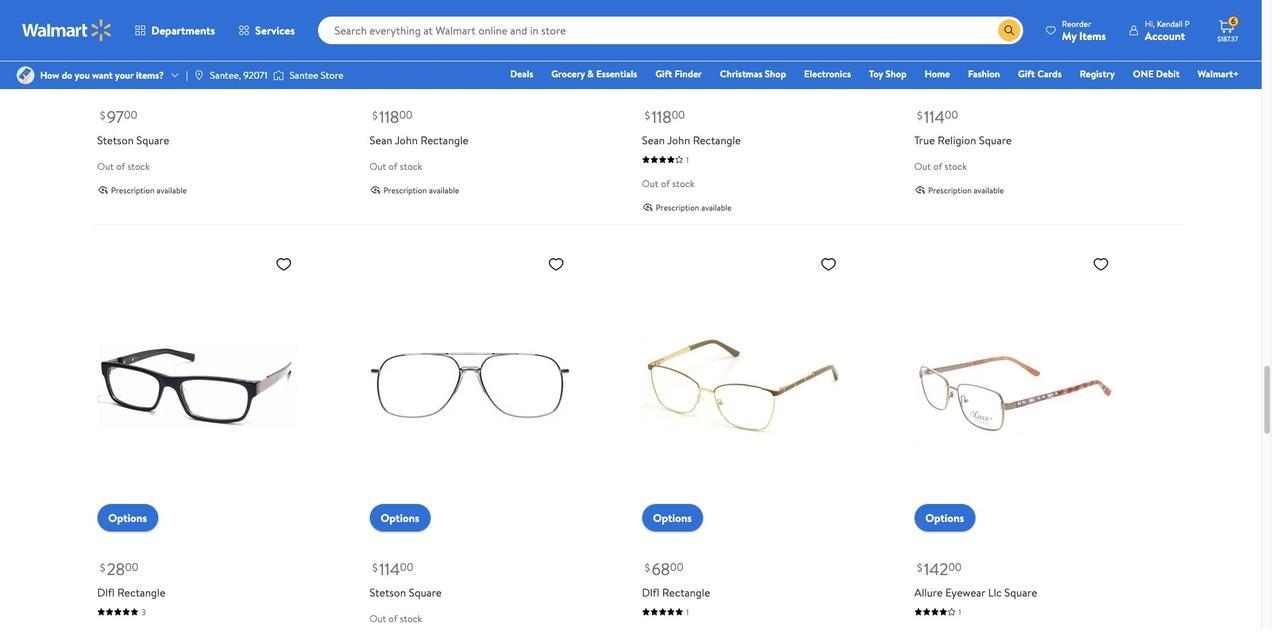 Task type: vqa. For each thing, say whether or not it's contained in the screenshot.
door
no



Task type: describe. For each thing, give the bounding box(es) containing it.
1 sean from the left
[[370, 132, 392, 148]]

92071
[[243, 68, 268, 82]]

want
[[92, 68, 113, 82]]

gift cards
[[1018, 67, 1062, 81]]

walmart+
[[1198, 67, 1239, 81]]

toy shop
[[869, 67, 907, 81]]

prescription available for 97
[[111, 184, 187, 196]]

0 horizontal spatial stetson square image
[[97, 0, 298, 68]]

fashion link
[[962, 66, 1006, 82]]

christmas shop link
[[714, 66, 792, 82]]

allure eyewear llc square
[[914, 585, 1037, 601]]

reorder
[[1062, 18, 1091, 29]]

debit
[[1156, 67, 1180, 81]]

deals
[[510, 67, 533, 81]]

dlfl rectangle for 28
[[97, 585, 166, 601]]

2 sean john rectangle from the left
[[642, 132, 741, 148]]

gift for gift finder
[[655, 67, 672, 81]]

registry link
[[1074, 66, 1121, 82]]

out for prescription available image corresponding to 118
[[370, 159, 386, 173]]

one
[[1133, 67, 1154, 81]]

add to favorites list, dlfl rectangle image
[[820, 256, 837, 273]]

gift finder
[[655, 67, 702, 81]]

out of stock for prescription available icon
[[97, 159, 150, 173]]

do
[[62, 68, 72, 82]]

true religion square image
[[914, 0, 1115, 68]]

2 118 from the left
[[652, 105, 672, 128]]

registry
[[1080, 67, 1115, 81]]

1 for 68
[[686, 607, 689, 619]]

stetson square for 114
[[370, 585, 442, 601]]

electronics
[[804, 67, 851, 81]]

1 for 142
[[959, 607, 961, 619]]

Walmart Site-Wide search field
[[318, 17, 1023, 44]]

items
[[1079, 28, 1106, 43]]

Search search field
[[318, 17, 1023, 44]]

prescription for 97
[[111, 184, 155, 196]]

available for 114
[[974, 184, 1004, 196]]

out of stock for prescription available image corresponding to 118
[[370, 159, 422, 173]]

home link
[[919, 66, 956, 82]]

hi,
[[1145, 18, 1155, 29]]

allure eyewear llc square image
[[914, 250, 1115, 521]]

114 for stetson
[[379, 558, 400, 581]]

$ 142 00
[[917, 558, 962, 581]]

$ 114 00 for true
[[917, 105, 958, 128]]

dlfl rectangle image for 28
[[97, 250, 298, 521]]

toy shop link
[[863, 66, 913, 82]]

santee, 92071
[[210, 68, 268, 82]]

how do you want your items?
[[40, 68, 164, 82]]

santee,
[[210, 68, 241, 82]]

kendall
[[1157, 18, 1183, 29]]

3
[[141, 607, 146, 619]]

store
[[321, 68, 343, 82]]

1 118 from the left
[[379, 105, 399, 128]]

prescription for 118
[[383, 184, 427, 196]]

1 for 118
[[686, 154, 689, 166]]

dlfl for 68
[[642, 585, 660, 601]]

2 sean john rectangle image from the left
[[642, 0, 843, 68]]

2 sean from the left
[[642, 132, 665, 148]]

$ inside $ 142 00
[[917, 561, 923, 576]]

prescription available for 118
[[383, 184, 459, 196]]

available for 97
[[157, 184, 187, 196]]

1 $ 118 00 from the left
[[372, 105, 413, 128]]

allure
[[914, 585, 943, 601]]

 image for santee store
[[273, 68, 284, 82]]

|
[[186, 68, 188, 82]]

prescription available image for 114
[[914, 185, 926, 196]]

stetson for 97
[[97, 132, 134, 148]]

gift cards link
[[1012, 66, 1068, 82]]

$ 97 00
[[100, 105, 137, 128]]

how
[[40, 68, 59, 82]]

santee store
[[290, 68, 343, 82]]

grocery & essentials
[[551, 67, 637, 81]]

&
[[587, 67, 594, 81]]

$187.37
[[1218, 34, 1238, 44]]

religion
[[938, 132, 976, 148]]

00 inside $ 142 00
[[948, 560, 962, 575]]

services
[[255, 23, 295, 38]]

your
[[115, 68, 134, 82]]

one debit link
[[1127, 66, 1186, 82]]

97
[[107, 105, 124, 128]]

$ inside $ 28 00
[[100, 561, 105, 576]]

gift finder link
[[649, 66, 708, 82]]

prescription available for 114
[[928, 184, 1004, 196]]

true religion square
[[914, 132, 1012, 148]]

prescription for 114
[[928, 184, 972, 196]]

departments button
[[123, 14, 227, 47]]

llc
[[988, 585, 1002, 601]]



Task type: locate. For each thing, give the bounding box(es) containing it.
1 horizontal spatial $ 114 00
[[917, 105, 958, 128]]

6
[[1231, 15, 1236, 27]]

$ 118 00
[[372, 105, 413, 128], [645, 105, 685, 128]]

6 $187.37
[[1218, 15, 1238, 44]]

1 horizontal spatial 118
[[652, 105, 672, 128]]

1 vertical spatial $ 114 00
[[372, 558, 413, 581]]

2 shop from the left
[[886, 67, 907, 81]]

rectangle
[[420, 132, 469, 148], [693, 132, 741, 148], [117, 585, 166, 601], [662, 585, 710, 601]]

available for 118
[[429, 184, 459, 196]]

shop right toy
[[886, 67, 907, 81]]

28
[[107, 558, 125, 581]]

$ inside the $ 97 00
[[100, 108, 105, 123]]

$ 114 00
[[917, 105, 958, 128], [372, 558, 413, 581]]

1 dlfl from the left
[[97, 585, 115, 601]]

search icon image
[[1004, 25, 1015, 36]]

0 vertical spatial $ 114 00
[[917, 105, 958, 128]]

1 horizontal spatial john
[[667, 132, 690, 148]]

2 $ 118 00 from the left
[[645, 105, 685, 128]]

available
[[157, 184, 187, 196], [429, 184, 459, 196], [974, 184, 1004, 196], [701, 202, 732, 213]]

0 horizontal spatial 118
[[379, 105, 399, 128]]

deals link
[[504, 66, 540, 82]]

1 horizontal spatial gift
[[1018, 67, 1035, 81]]

you
[[75, 68, 90, 82]]

2 dlfl rectangle from the left
[[642, 585, 710, 601]]

1 horizontal spatial stetson square image
[[370, 250, 570, 521]]

walmart+ link
[[1192, 66, 1245, 82]]

out of stock
[[97, 159, 150, 173], [370, 159, 422, 173], [914, 159, 967, 173], [642, 177, 695, 191], [370, 612, 422, 626]]

1 horizontal spatial 114
[[924, 105, 945, 128]]

of
[[116, 159, 125, 173], [389, 159, 398, 173], [933, 159, 942, 173], [661, 177, 670, 191], [389, 612, 398, 626]]

0 horizontal spatial dlfl
[[97, 585, 115, 601]]

eyewear
[[945, 585, 986, 601]]

1 horizontal spatial sean
[[642, 132, 665, 148]]

1 vertical spatial stetson
[[370, 585, 406, 601]]

electronics link
[[798, 66, 857, 82]]

dlfl down 68
[[642, 585, 660, 601]]

dlfl
[[97, 585, 115, 601], [642, 585, 660, 601]]

items?
[[136, 68, 164, 82]]

2 dlfl from the left
[[642, 585, 660, 601]]

dlfl rectangle up 3
[[97, 585, 166, 601]]

john
[[395, 132, 418, 148], [667, 132, 690, 148]]

2 horizontal spatial  image
[[273, 68, 284, 82]]

one debit
[[1133, 67, 1180, 81]]

fashion
[[968, 67, 1000, 81]]

santee
[[290, 68, 318, 82]]

00 inside '$ 68 00'
[[670, 560, 684, 575]]

dlfl for 28
[[97, 585, 115, 601]]

2 gift from the left
[[1018, 67, 1035, 81]]

0 horizontal spatial sean
[[370, 132, 392, 148]]

departments
[[151, 23, 215, 38]]

1
[[686, 154, 689, 166], [686, 607, 689, 619], [959, 607, 961, 619]]

 image right |
[[193, 70, 205, 81]]

0 horizontal spatial prescription available image
[[370, 185, 381, 196]]

0 horizontal spatial  image
[[17, 66, 35, 84]]

dlfl down 28
[[97, 585, 115, 601]]

prescription available image
[[97, 185, 108, 196]]

1 vertical spatial 114
[[379, 558, 400, 581]]

1 dlfl rectangle from the left
[[97, 585, 166, 601]]

dlfl rectangle down '$ 68 00' at the bottom right
[[642, 585, 710, 601]]

1 horizontal spatial stetson square
[[370, 585, 442, 601]]

2 john from the left
[[667, 132, 690, 148]]

0 horizontal spatial john
[[395, 132, 418, 148]]

my
[[1062, 28, 1077, 43]]

0 vertical spatial stetson square
[[97, 132, 169, 148]]

home
[[925, 67, 950, 81]]

1 horizontal spatial  image
[[193, 70, 205, 81]]

out for prescription available image for 114
[[914, 159, 931, 173]]

2 dlfl rectangle image from the left
[[642, 250, 843, 521]]

stetson square image
[[97, 0, 298, 68], [370, 250, 570, 521]]

add to favorites list, allure eyewear llc square image
[[1093, 256, 1109, 273]]

gift left cards
[[1018, 67, 1035, 81]]

1 horizontal spatial sean john rectangle
[[642, 132, 741, 148]]

$ 28 00
[[100, 558, 138, 581]]

account
[[1145, 28, 1185, 43]]

out of stock for prescription available image for 114
[[914, 159, 967, 173]]

gift for gift cards
[[1018, 67, 1035, 81]]

hi, kendall p account
[[1145, 18, 1190, 43]]

1 horizontal spatial $ 118 00
[[645, 105, 685, 128]]

$ inside '$ 68 00'
[[645, 561, 650, 576]]

prescription available image for 118
[[370, 185, 381, 196]]

options link
[[97, 52, 158, 79], [370, 52, 431, 79], [642, 52, 703, 79], [914, 52, 975, 79], [97, 504, 158, 532], [370, 504, 431, 532], [642, 504, 703, 532], [914, 504, 975, 532]]

 image left how
[[17, 66, 35, 84]]

1 horizontal spatial prescription available image
[[642, 202, 653, 213]]

sean john rectangle image
[[370, 0, 570, 68], [642, 0, 843, 68]]

1 horizontal spatial shop
[[886, 67, 907, 81]]

dlfl rectangle
[[97, 585, 166, 601], [642, 585, 710, 601]]

stetson square for 97
[[97, 132, 169, 148]]

2 horizontal spatial prescription available image
[[914, 185, 926, 196]]

$ 68 00
[[645, 558, 684, 581]]

add to favorites list, stetson square image
[[548, 256, 565, 273]]

walmart image
[[22, 19, 112, 41]]

1 horizontal spatial dlfl rectangle image
[[642, 250, 843, 521]]

stock
[[127, 159, 150, 173], [400, 159, 422, 173], [945, 159, 967, 173], [672, 177, 695, 191], [400, 612, 422, 626]]

1 vertical spatial stetson square image
[[370, 250, 570, 521]]

0 horizontal spatial 114
[[379, 558, 400, 581]]

0 horizontal spatial sean john rectangle image
[[370, 0, 570, 68]]

gift left finder
[[655, 67, 672, 81]]

 image
[[17, 66, 35, 84], [273, 68, 284, 82], [193, 70, 205, 81]]

0 vertical spatial 114
[[924, 105, 945, 128]]

prescription
[[111, 184, 155, 196], [383, 184, 427, 196], [928, 184, 972, 196], [656, 202, 699, 213]]

0 horizontal spatial dlfl rectangle
[[97, 585, 166, 601]]

dlfl rectangle image
[[97, 250, 298, 521], [642, 250, 843, 521]]

christmas
[[720, 67, 763, 81]]

stetson for 114
[[370, 585, 406, 601]]

grocery & essentials link
[[545, 66, 644, 82]]

0 horizontal spatial dlfl rectangle image
[[97, 250, 298, 521]]

1 john from the left
[[395, 132, 418, 148]]

add to favorites list, dlfl rectangle image
[[276, 256, 292, 273]]

0 horizontal spatial stetson square
[[97, 132, 169, 148]]

 image right 92071
[[273, 68, 284, 82]]

1 horizontal spatial stetson
[[370, 585, 406, 601]]

options
[[108, 58, 147, 73], [381, 58, 419, 73], [653, 58, 692, 73], [926, 58, 964, 73], [108, 511, 147, 526], [381, 511, 419, 526], [653, 511, 692, 526], [926, 511, 964, 526]]

1 horizontal spatial dlfl
[[642, 585, 660, 601]]

0 horizontal spatial $ 114 00
[[372, 558, 413, 581]]

finder
[[675, 67, 702, 81]]

essentials
[[596, 67, 637, 81]]

dlfl rectangle for 68
[[642, 585, 710, 601]]

1 sean john rectangle from the left
[[370, 132, 469, 148]]

prescription available image
[[370, 185, 381, 196], [914, 185, 926, 196], [642, 202, 653, 213]]

0 horizontal spatial stetson
[[97, 132, 134, 148]]

 image for santee, 92071
[[193, 70, 205, 81]]

prescription available
[[111, 184, 187, 196], [383, 184, 459, 196], [928, 184, 1004, 196], [656, 202, 732, 213]]

reorder my items
[[1062, 18, 1106, 43]]

142
[[924, 558, 948, 581]]

1 horizontal spatial dlfl rectangle
[[642, 585, 710, 601]]

shop right christmas
[[765, 67, 786, 81]]

$
[[100, 108, 105, 123], [372, 108, 378, 123], [645, 108, 650, 123], [917, 108, 923, 123], [100, 561, 105, 576], [372, 561, 378, 576], [645, 561, 650, 576], [917, 561, 923, 576]]

1 horizontal spatial sean john rectangle image
[[642, 0, 843, 68]]

dlfl rectangle image for 68
[[642, 250, 843, 521]]

sean john rectangle
[[370, 132, 469, 148], [642, 132, 741, 148]]

1 dlfl rectangle image from the left
[[97, 250, 298, 521]]

shop for toy shop
[[886, 67, 907, 81]]

services button
[[227, 14, 307, 47]]

p
[[1185, 18, 1190, 29]]

stetson
[[97, 132, 134, 148], [370, 585, 406, 601]]

114
[[924, 105, 945, 128], [379, 558, 400, 581]]

out for prescription available icon
[[97, 159, 114, 173]]

toy
[[869, 67, 883, 81]]

cards
[[1037, 67, 1062, 81]]

0 horizontal spatial shop
[[765, 67, 786, 81]]

0 horizontal spatial gift
[[655, 67, 672, 81]]

00
[[124, 107, 137, 122], [399, 107, 413, 122], [672, 107, 685, 122], [945, 107, 958, 122], [125, 560, 138, 575], [400, 560, 413, 575], [670, 560, 684, 575], [948, 560, 962, 575]]

sean
[[370, 132, 392, 148], [642, 132, 665, 148]]

118
[[379, 105, 399, 128], [652, 105, 672, 128]]

1 shop from the left
[[765, 67, 786, 81]]

1 gift from the left
[[655, 67, 672, 81]]

christmas shop
[[720, 67, 786, 81]]

114 for true
[[924, 105, 945, 128]]

$ 114 00 for stetson
[[372, 558, 413, 581]]

 image for how do you want your items?
[[17, 66, 35, 84]]

68
[[652, 558, 670, 581]]

00 inside the $ 97 00
[[124, 107, 137, 122]]

0 horizontal spatial sean john rectangle
[[370, 132, 469, 148]]

shop
[[765, 67, 786, 81], [886, 67, 907, 81]]

1 vertical spatial stetson square
[[370, 585, 442, 601]]

00 inside $ 28 00
[[125, 560, 138, 575]]

0 horizontal spatial $ 118 00
[[372, 105, 413, 128]]

stetson square
[[97, 132, 169, 148], [370, 585, 442, 601]]

0 vertical spatial stetson square image
[[97, 0, 298, 68]]

1 sean john rectangle image from the left
[[370, 0, 570, 68]]

true
[[914, 132, 935, 148]]

out
[[97, 159, 114, 173], [370, 159, 386, 173], [914, 159, 931, 173], [642, 177, 659, 191], [370, 612, 386, 626]]

grocery
[[551, 67, 585, 81]]

0 vertical spatial stetson
[[97, 132, 134, 148]]

shop for christmas shop
[[765, 67, 786, 81]]



